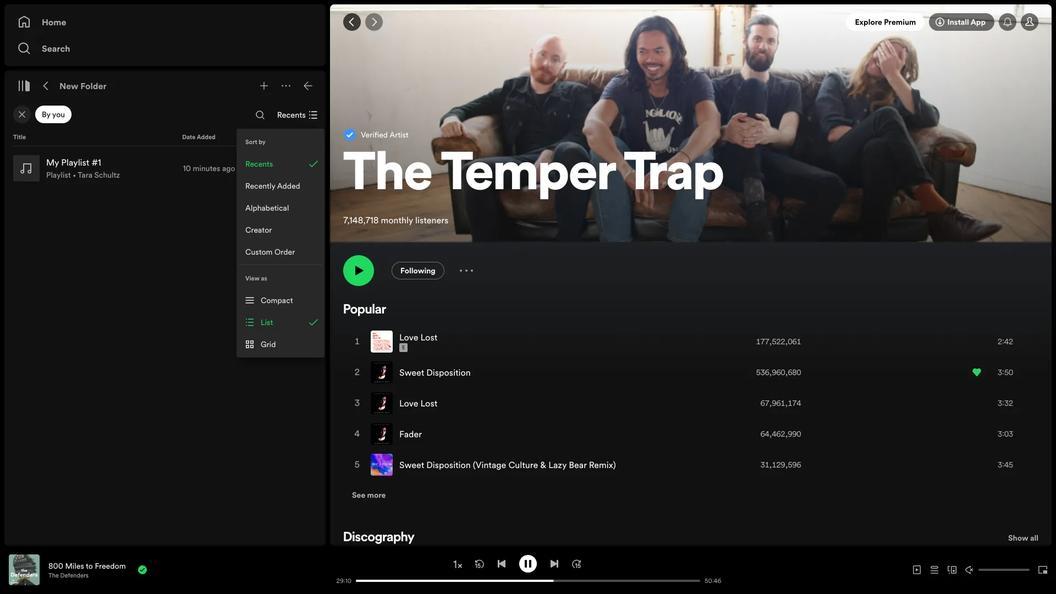 Task type: vqa. For each thing, say whether or not it's contained in the screenshot.
Browse all element
no



Task type: describe. For each thing, give the bounding box(es) containing it.
3:32 cell
[[972, 388, 1029, 418]]

e
[[402, 344, 405, 351]]

1 love lost link from the top
[[399, 331, 437, 343]]

list
[[261, 317, 273, 328]]

see more
[[352, 490, 386, 501]]

alphabetical
[[245, 202, 289, 213]]

playlist • tara schultz
[[46, 169, 120, 180]]

sweet disposition (vintage culture & lazy bear remix)
[[399, 459, 616, 471]]

fader link
[[399, 428, 422, 440]]

custom order button
[[239, 241, 322, 263]]

volume off image
[[965, 565, 974, 574]]

group inside "main" element
[[9, 151, 321, 186]]

order
[[275, 246, 295, 257]]

(vintage
[[473, 459, 506, 471]]

explicit element
[[399, 343, 408, 352]]

3:45
[[998, 459, 1013, 470]]

now playing view image
[[26, 559, 35, 568]]

monthly
[[381, 214, 413, 226]]

discography
[[343, 531, 415, 545]]

search
[[42, 42, 70, 54]]

miles
[[65, 560, 84, 571]]

freedom
[[95, 560, 126, 571]]

the temper trap
[[343, 150, 724, 203]]

177,522,061
[[756, 336, 801, 347]]

recents for recents button at left top
[[245, 158, 273, 169]]

sweet disposition (vintage culture & lazy bear remix) cell
[[371, 450, 620, 480]]

skip forward 15 seconds image
[[572, 559, 581, 568]]

trap
[[624, 150, 724, 203]]

50:46
[[705, 577, 721, 585]]

the defenders link
[[48, 571, 89, 579]]

install
[[947, 17, 969, 28]]

to
[[86, 560, 93, 571]]

sort by
[[245, 138, 266, 146]]

connect to a device image
[[948, 565, 957, 574]]

by
[[259, 138, 266, 146]]

folder
[[80, 80, 107, 92]]

recents for recents field at the left top of the page
[[277, 109, 306, 121]]

grid button
[[239, 333, 322, 355]]

31,129,596
[[761, 459, 801, 470]]

none search field inside "main" element
[[251, 106, 269, 124]]

by you
[[42, 109, 65, 120]]

artist
[[390, 129, 409, 140]]

recently added
[[245, 180, 300, 191]]

800 miles to freedom link
[[48, 560, 126, 571]]

search link
[[18, 37, 312, 59]]

verified artist
[[361, 129, 409, 140]]

800
[[48, 560, 63, 571]]

By you checkbox
[[35, 106, 72, 123]]

explore premium button
[[846, 13, 925, 31]]

disposition for sweet disposition (vintage culture & lazy bear remix)
[[426, 459, 471, 471]]

•
[[73, 169, 76, 180]]

recently added button
[[239, 175, 322, 197]]

change speed image
[[452, 559, 463, 570]]

creator
[[245, 224, 272, 235]]

disposition for sweet disposition
[[426, 366, 471, 378]]

date added
[[182, 133, 216, 141]]

sweet disposition link
[[399, 366, 471, 378]]

2:42
[[998, 336, 1013, 347]]

see
[[352, 490, 365, 501]]

remix)
[[589, 459, 616, 471]]

lost for love lost e
[[421, 331, 437, 343]]

29:10
[[336, 577, 351, 585]]

new
[[59, 80, 78, 92]]

show all link
[[1008, 531, 1039, 548]]

love for love lost e
[[399, 331, 418, 343]]

schultz
[[94, 169, 120, 180]]

install app
[[947, 17, 986, 28]]

explore premium
[[855, 17, 916, 28]]

7,148,718 monthly listeners
[[343, 214, 448, 226]]

list button
[[239, 311, 322, 333]]

skip back 15 seconds image
[[475, 559, 484, 568]]

show all
[[1008, 532, 1039, 543]]

following button
[[392, 262, 444, 279]]

fader
[[399, 428, 422, 440]]

added for recently added
[[277, 180, 300, 191]]

love lost cell for 177,522,061
[[371, 327, 442, 356]]

tara
[[78, 169, 92, 180]]

recently
[[245, 180, 275, 191]]

love lost e
[[399, 331, 437, 351]]

64,462,990
[[761, 428, 801, 439]]

sweet disposition (vintage culture & lazy bear remix) link
[[399, 459, 616, 471]]

&
[[540, 459, 546, 471]]

culture
[[508, 459, 538, 471]]

sweet disposition
[[399, 366, 471, 378]]

compact button
[[239, 289, 322, 311]]

Recents, List view field
[[268, 106, 325, 124]]

love lost cell for 67,961,174
[[371, 388, 442, 418]]

7,148,718
[[343, 214, 379, 226]]

clear filters image
[[18, 110, 26, 119]]

3:03
[[998, 428, 1013, 439]]



Task type: locate. For each thing, give the bounding box(es) containing it.
0 vertical spatial recents
[[277, 109, 306, 121]]

love for love lost
[[399, 397, 418, 409]]

2 lost from the top
[[421, 397, 437, 409]]

1 horizontal spatial the
[[343, 150, 432, 203]]

None search field
[[251, 106, 269, 124]]

sweet for sweet disposition
[[399, 366, 424, 378]]

1 vertical spatial love lost link
[[399, 397, 437, 409]]

love inside the love lost e
[[399, 331, 418, 343]]

explore
[[855, 17, 882, 28]]

added inside "main" element
[[197, 133, 216, 141]]

love lost link up e
[[399, 331, 437, 343]]

now playing: 800 miles to freedom by the defenders footer
[[9, 554, 319, 585]]

recents inside button
[[245, 158, 273, 169]]

sweet inside sweet disposition (vintage culture & lazy bear remix) 'cell'
[[399, 459, 424, 471]]

0 vertical spatial love
[[399, 331, 418, 343]]

creator button
[[239, 219, 322, 241]]

sweet for sweet disposition (vintage culture & lazy bear remix)
[[399, 459, 424, 471]]

recents up recently
[[245, 158, 273, 169]]

sort by menu
[[237, 129, 325, 265]]

67,961,174
[[761, 398, 801, 409]]

home link
[[18, 11, 312, 33]]

next image
[[550, 559, 559, 568]]

added inside button
[[277, 180, 300, 191]]

new folder
[[59, 80, 107, 92]]

3:50
[[998, 367, 1013, 378]]

premium
[[884, 17, 916, 28]]

lost inside the love lost e
[[421, 331, 437, 343]]

recents right search in your library icon
[[277, 109, 306, 121]]

added right date
[[197, 133, 216, 141]]

by
[[42, 109, 50, 120]]

date
[[182, 133, 195, 141]]

go forward image
[[370, 18, 378, 26]]

3:50 cell
[[972, 358, 1029, 387]]

title
[[13, 133, 26, 141]]

fader cell
[[371, 419, 426, 449]]

you
[[52, 109, 65, 120]]

2 disposition from the top
[[426, 459, 471, 471]]

added for date added
[[197, 133, 216, 141]]

recents
[[277, 109, 306, 121], [245, 158, 273, 169]]

added up alphabetical button
[[277, 180, 300, 191]]

0 vertical spatial sweet
[[399, 366, 424, 378]]

love lost
[[399, 397, 437, 409]]

0 vertical spatial love lost link
[[399, 331, 437, 343]]

view as
[[245, 274, 267, 282]]

recents button
[[239, 153, 322, 175]]

temper
[[441, 150, 615, 203]]

1 vertical spatial lost
[[421, 397, 437, 409]]

view
[[245, 274, 260, 282]]

lost for love lost
[[421, 397, 437, 409]]

love lost link
[[399, 331, 437, 343], [399, 397, 437, 409]]

disposition inside cell
[[426, 366, 471, 378]]

1 lost from the top
[[421, 331, 437, 343]]

1 love from the top
[[399, 331, 418, 343]]

top bar and user menu element
[[330, 4, 1052, 40]]

2 love from the top
[[399, 397, 418, 409]]

all
[[1030, 532, 1039, 543]]

home
[[42, 16, 66, 28]]

1 sweet from the top
[[399, 366, 424, 378]]

1 vertical spatial disposition
[[426, 459, 471, 471]]

1 vertical spatial the
[[48, 571, 59, 579]]

2 love lost cell from the top
[[371, 388, 442, 418]]

1 disposition from the top
[[426, 366, 471, 378]]

compact
[[261, 295, 293, 306]]

love lost cell up fader link
[[371, 388, 442, 418]]

lost
[[421, 331, 437, 343], [421, 397, 437, 409]]

search in your library image
[[256, 111, 264, 119]]

custom order
[[245, 246, 295, 257]]

added
[[197, 133, 216, 141], [277, 180, 300, 191]]

listeners
[[415, 214, 448, 226]]

0 horizontal spatial recents
[[245, 158, 273, 169]]

love lost cell
[[371, 327, 442, 356], [371, 388, 442, 418]]

group containing playlist
[[9, 151, 321, 186]]

2:42 cell
[[972, 327, 1029, 356]]

0 horizontal spatial the
[[48, 571, 59, 579]]

view as menu
[[237, 265, 325, 358]]

0 vertical spatial disposition
[[426, 366, 471, 378]]

install app link
[[929, 13, 995, 31]]

0 vertical spatial lost
[[421, 331, 437, 343]]

sweet inside sweet disposition cell
[[399, 366, 424, 378]]

grid
[[261, 339, 276, 350]]

the down "verified artist"
[[343, 150, 432, 203]]

pause image
[[524, 559, 532, 568]]

show
[[1008, 532, 1028, 543]]

love lost link down sweet disposition cell
[[399, 397, 437, 409]]

see more button
[[343, 481, 395, 509]]

1 vertical spatial sweet
[[399, 459, 424, 471]]

playlist
[[46, 169, 71, 180]]

what's new image
[[1003, 18, 1012, 26]]

sweet down 'explicit' element
[[399, 366, 424, 378]]

1 horizontal spatial added
[[277, 180, 300, 191]]

love up fader link
[[399, 397, 418, 409]]

more
[[367, 490, 386, 501]]

new folder button
[[57, 77, 109, 95]]

0 vertical spatial added
[[197, 133, 216, 141]]

disposition inside 'cell'
[[426, 459, 471, 471]]

536,960,680
[[756, 367, 801, 378]]

love lost cell up sweet disposition cell
[[371, 327, 442, 356]]

popular
[[343, 304, 386, 317]]

1 horizontal spatial recents
[[277, 109, 306, 121]]

0 horizontal spatial added
[[197, 133, 216, 141]]

as
[[261, 274, 267, 282]]

1 vertical spatial love lost cell
[[371, 388, 442, 418]]

sweet disposition cell
[[371, 358, 475, 387]]

bear
[[569, 459, 587, 471]]

recents inside field
[[277, 109, 306, 121]]

app
[[971, 17, 986, 28]]

discography link
[[343, 531, 415, 545]]

1 love lost cell from the top
[[371, 327, 442, 356]]

disposition left the (vintage
[[426, 459, 471, 471]]

previous image
[[497, 559, 506, 568]]

the
[[343, 150, 432, 203], [48, 571, 59, 579]]

love
[[399, 331, 418, 343], [399, 397, 418, 409]]

go back image
[[348, 18, 356, 26]]

0 vertical spatial love lost cell
[[371, 327, 442, 356]]

1 vertical spatial added
[[277, 180, 300, 191]]

2 sweet from the top
[[399, 459, 424, 471]]

2 love lost link from the top
[[399, 397, 437, 409]]

group
[[9, 151, 321, 186]]

800 miles to freedom the defenders
[[48, 560, 126, 579]]

sweet down fader link
[[399, 459, 424, 471]]

lost down sweet disposition link
[[421, 397, 437, 409]]

main element
[[4, 4, 326, 546]]

1 vertical spatial love
[[399, 397, 418, 409]]

1 vertical spatial recents
[[245, 158, 273, 169]]

love up e
[[399, 331, 418, 343]]

alphabetical button
[[239, 197, 322, 219]]

the left defenders
[[48, 571, 59, 579]]

player controls element
[[209, 555, 727, 585]]

sort
[[245, 138, 257, 146]]

3:32
[[998, 398, 1013, 409]]

disposition up the love lost
[[426, 366, 471, 378]]

the inside the 800 miles to freedom the defenders
[[48, 571, 59, 579]]

0 vertical spatial the
[[343, 150, 432, 203]]

disposition
[[426, 366, 471, 378], [426, 459, 471, 471]]

following
[[400, 265, 436, 276]]

lost right 'explicit' element
[[421, 331, 437, 343]]

lazy
[[549, 459, 567, 471]]

defenders
[[60, 571, 89, 579]]

sweet
[[399, 366, 424, 378], [399, 459, 424, 471]]

verified
[[361, 129, 388, 140]]



